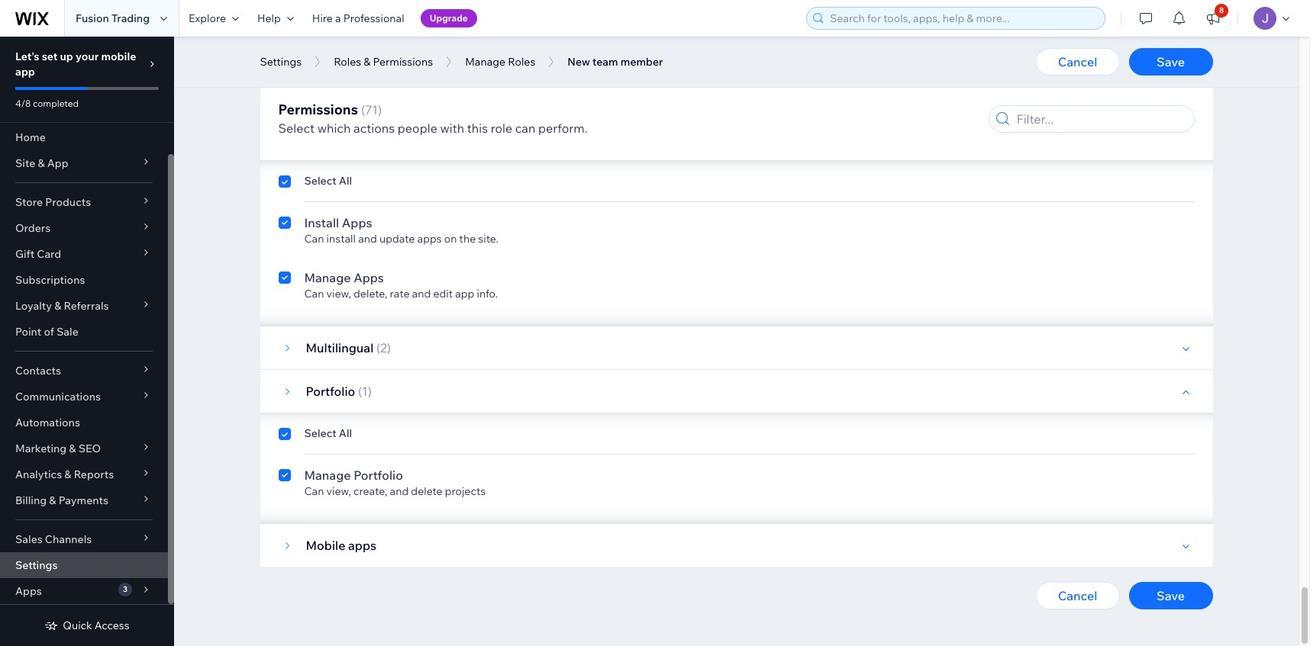 Task type: vqa. For each thing, say whether or not it's contained in the screenshot.
Primary email
no



Task type: locate. For each thing, give the bounding box(es) containing it.
a right hire
[[335, 11, 341, 25]]

2 view, from the top
[[327, 485, 351, 499]]

select all
[[304, 174, 352, 188], [304, 427, 352, 441]]

& right site
[[38, 157, 45, 170]]

view, for portfolio
[[327, 485, 351, 499]]

new team member
[[568, 55, 663, 69]]

apps down sales
[[15, 585, 42, 599]]

mobile
[[101, 50, 136, 63]]

) right multilingual
[[387, 341, 391, 356]]

Search for tools, apps, help & more... field
[[826, 8, 1101, 29]]

view, inside the manage apps can view, delete, rate and edit app info.
[[327, 287, 351, 301]]

a right add at the left of the page
[[348, 78, 354, 92]]

on
[[444, 232, 457, 246]]

apps up install
[[342, 215, 372, 231]]

mobile
[[306, 538, 346, 554]]

1
[[362, 384, 368, 399]]

referrals
[[64, 299, 109, 313]]

reports
[[74, 468, 114, 482]]

1 vertical spatial app
[[455, 287, 475, 301]]

& inside "popup button"
[[38, 157, 45, 170]]

& for marketing
[[69, 442, 76, 456]]

delete
[[411, 485, 443, 499]]

apps right mobile
[[348, 538, 377, 554]]

manage inside manage roles button
[[465, 55, 506, 69]]

can inside manage privacy settings can add a cookie banner and manage visitor data.
[[304, 78, 324, 92]]

permissions
[[373, 55, 433, 69], [278, 101, 358, 118]]

3 can from the top
[[304, 287, 324, 301]]

select all up install
[[304, 174, 352, 188]]

0 horizontal spatial roles
[[334, 55, 361, 69]]

1 vertical spatial all
[[339, 427, 352, 441]]

( for permissions
[[361, 102, 365, 118]]

marketing
[[15, 442, 67, 456]]

app left market
[[306, 131, 330, 147]]

settings inside 'link'
[[15, 559, 58, 573]]

can inside manage portfolio can view, create, and delete projects
[[304, 485, 324, 499]]

( right multilingual
[[376, 341, 380, 356]]

1 vertical spatial view,
[[327, 485, 351, 499]]

2 right multilingual
[[380, 341, 387, 356]]

and inside the install apps can install and update apps on the site.
[[358, 232, 377, 246]]

& inside popup button
[[64, 468, 71, 482]]

roles up add at the left of the page
[[334, 55, 361, 69]]

1 horizontal spatial app
[[455, 287, 475, 301]]

1 save from the top
[[1157, 54, 1185, 70]]

1 horizontal spatial roles
[[508, 55, 536, 69]]

let's
[[15, 50, 39, 63]]

portfolio ( 1 )
[[306, 384, 372, 399]]

0 vertical spatial app
[[306, 131, 330, 147]]

portfolio up create,
[[354, 468, 403, 483]]

1 vertical spatial permissions
[[278, 101, 358, 118]]

settings down help button
[[260, 55, 302, 69]]

save button
[[1129, 48, 1213, 76], [1129, 583, 1213, 610]]

view, left create,
[[327, 485, 351, 499]]

view, inside manage portfolio can view, create, and delete projects
[[327, 485, 351, 499]]

2 cancel button from the top
[[1036, 583, 1120, 610]]

manage privacy settings can add a cookie banner and manage visitor data.
[[304, 61, 552, 92]]

1 vertical spatial app
[[47, 157, 68, 170]]

2 vertical spatial apps
[[15, 585, 42, 599]]

and
[[429, 78, 448, 92], [358, 232, 377, 246], [412, 287, 431, 301], [390, 485, 409, 499]]

1 cancel from the top
[[1058, 54, 1098, 70]]

( down multilingual ( 2 )
[[358, 384, 362, 399]]

0 vertical spatial cancel
[[1058, 54, 1098, 70]]

1 horizontal spatial permissions
[[373, 55, 433, 69]]

a
[[335, 11, 341, 25], [348, 78, 354, 92]]

select up install
[[304, 174, 337, 188]]

orders
[[15, 222, 51, 235]]

1 horizontal spatial apps
[[417, 232, 442, 246]]

roles & permissions
[[334, 55, 433, 69]]

analytics & reports
[[15, 468, 114, 482]]

store products button
[[0, 189, 168, 215]]

portfolio left 1
[[306, 384, 355, 399]]

1 vertical spatial select all
[[304, 427, 352, 441]]

site & app button
[[0, 150, 168, 176]]

2 right market
[[380, 131, 387, 147]]

app right site
[[47, 157, 68, 170]]

)
[[378, 102, 382, 118], [387, 131, 391, 147], [387, 341, 391, 356], [368, 384, 372, 399]]

permissions up banner
[[373, 55, 433, 69]]

gift card
[[15, 247, 61, 261]]

1 vertical spatial select
[[304, 174, 337, 188]]

0 horizontal spatial permissions
[[278, 101, 358, 118]]

None checkbox
[[278, 269, 291, 301], [278, 467, 291, 499], [278, 269, 291, 301], [278, 467, 291, 499]]

2 can from the top
[[304, 232, 324, 246]]

1 vertical spatial save button
[[1129, 583, 1213, 610]]

(
[[361, 102, 365, 118], [376, 131, 380, 147], [376, 341, 380, 356], [358, 384, 362, 399]]

billing
[[15, 494, 47, 508]]

) up actions
[[378, 102, 382, 118]]

& inside "dropdown button"
[[69, 442, 76, 456]]

professional
[[344, 11, 405, 25]]

manage for roles
[[465, 55, 506, 69]]

0 vertical spatial apps
[[417, 232, 442, 246]]

1 view, from the top
[[327, 287, 351, 301]]

app inside let's set up your mobile app
[[15, 65, 35, 79]]

your
[[76, 50, 99, 63]]

8 button
[[1197, 0, 1231, 37]]

settings button
[[252, 50, 309, 73]]

2 horizontal spatial settings
[[399, 61, 447, 76]]

1 vertical spatial apps
[[354, 270, 384, 286]]

1 vertical spatial 2
[[380, 341, 387, 356]]

1 cancel button from the top
[[1036, 48, 1120, 76]]

0 vertical spatial permissions
[[373, 55, 433, 69]]

seo
[[78, 442, 101, 456]]

1 vertical spatial save
[[1157, 589, 1185, 604]]

2 all from the top
[[339, 427, 352, 441]]

) for portfolio
[[368, 384, 372, 399]]

manage
[[451, 78, 491, 92]]

0 horizontal spatial app
[[47, 157, 68, 170]]

apps
[[417, 232, 442, 246], [348, 538, 377, 554]]

apps
[[342, 215, 372, 231], [354, 270, 384, 286], [15, 585, 42, 599]]

cancel button for 1st save button
[[1036, 48, 1120, 76]]

select down portfolio ( 1 )
[[304, 427, 337, 441]]

& for loyalty
[[54, 299, 61, 313]]

can left add at the left of the page
[[304, 78, 324, 92]]

1 vertical spatial a
[[348, 78, 354, 92]]

& left 'seo'
[[69, 442, 76, 456]]

view, for apps
[[327, 287, 351, 301]]

manage portfolio can view, create, and delete projects
[[304, 468, 486, 499]]

app right edit on the top left of the page
[[455, 287, 475, 301]]

0 vertical spatial save
[[1157, 54, 1185, 70]]

delete,
[[354, 287, 388, 301]]

can left delete,
[[304, 287, 324, 301]]

manage inside manage portfolio can view, create, and delete projects
[[304, 468, 351, 483]]

0 vertical spatial save button
[[1129, 48, 1213, 76]]

store products
[[15, 196, 91, 209]]

save
[[1157, 54, 1185, 70], [1157, 589, 1185, 604]]

2 save button from the top
[[1129, 583, 1213, 610]]

0 horizontal spatial apps
[[348, 538, 377, 554]]

manage
[[465, 55, 506, 69], [304, 61, 351, 76], [304, 270, 351, 286], [304, 468, 351, 483]]

hire a professional link
[[303, 0, 414, 37]]

( right market
[[376, 131, 380, 147]]

manage for portfolio
[[304, 468, 351, 483]]

0 vertical spatial select all
[[304, 174, 352, 188]]

select all for app
[[304, 174, 352, 188]]

home link
[[0, 125, 168, 150]]

manage up add at the left of the page
[[304, 61, 351, 76]]

2
[[380, 131, 387, 147], [380, 341, 387, 356]]

8
[[1220, 5, 1225, 15]]

products
[[45, 196, 91, 209]]

0 vertical spatial apps
[[342, 215, 372, 231]]

apps inside the install apps can install and update apps on the site.
[[342, 215, 372, 231]]

1 vertical spatial cancel
[[1058, 589, 1098, 604]]

4 can from the top
[[304, 485, 324, 499]]

apps left on
[[417, 232, 442, 246]]

settings inside 'button'
[[260, 55, 302, 69]]

settings down sales
[[15, 559, 58, 573]]

analytics
[[15, 468, 62, 482]]

( inside permissions ( 71 ) select which actions people with this role can perform.
[[361, 102, 365, 118]]

1 can from the top
[[304, 78, 324, 92]]

71
[[365, 102, 378, 118]]

can inside the install apps can install and update apps on the site.
[[304, 232, 324, 246]]

2 cancel from the top
[[1058, 589, 1098, 604]]

0 vertical spatial a
[[335, 11, 341, 25]]

2 vertical spatial select
[[304, 427, 337, 441]]

permissions up which
[[278, 101, 358, 118]]

view,
[[327, 287, 351, 301], [327, 485, 351, 499]]

1 vertical spatial portfolio
[[354, 468, 403, 483]]

& left reports
[[64, 468, 71, 482]]

manage roles button
[[458, 50, 543, 73]]

site
[[15, 157, 35, 170]]

roles
[[334, 55, 361, 69], [508, 55, 536, 69]]

) down multilingual ( 2 )
[[368, 384, 372, 399]]

& up "cookie"
[[364, 55, 371, 69]]

all down portfolio ( 1 )
[[339, 427, 352, 441]]

and right install
[[358, 232, 377, 246]]

) inside permissions ( 71 ) select which actions people with this role can perform.
[[378, 102, 382, 118]]

app
[[15, 65, 35, 79], [455, 287, 475, 301]]

can inside the manage apps can view, delete, rate and edit app info.
[[304, 287, 324, 301]]

roles up visitor
[[508, 55, 536, 69]]

and left edit on the top left of the page
[[412, 287, 431, 301]]

can down install
[[304, 232, 324, 246]]

0 vertical spatial view,
[[327, 287, 351, 301]]

apps up delete,
[[354, 270, 384, 286]]

( for portfolio
[[358, 384, 362, 399]]

apps inside the manage apps can view, delete, rate and edit app info.
[[354, 270, 384, 286]]

and left the delete
[[390, 485, 409, 499]]

manage inside the manage apps can view, delete, rate and edit app info.
[[304, 270, 351, 286]]

select all down portfolio ( 1 )
[[304, 427, 352, 441]]

permissions inside roles & permissions button
[[373, 55, 433, 69]]

visitor
[[494, 78, 524, 92]]

manage inside manage privacy settings can add a cookie banner and manage visitor data.
[[304, 61, 351, 76]]

1 vertical spatial cancel button
[[1036, 583, 1120, 610]]

( up actions
[[361, 102, 365, 118]]

None checkbox
[[278, 20, 291, 38], [278, 60, 291, 92], [278, 174, 291, 192], [278, 214, 291, 246], [278, 427, 291, 445], [278, 20, 291, 38], [278, 60, 291, 92], [278, 174, 291, 192], [278, 214, 291, 246], [278, 427, 291, 445]]

all for install
[[339, 174, 352, 188]]

0 vertical spatial cancel button
[[1036, 48, 1120, 76]]

settings link
[[0, 553, 168, 579]]

view, left delete,
[[327, 287, 351, 301]]

0 horizontal spatial settings
[[15, 559, 58, 573]]

select left which
[[278, 121, 315, 136]]

and inside manage portfolio can view, create, and delete projects
[[390, 485, 409, 499]]

0 vertical spatial portfolio
[[306, 384, 355, 399]]

and right banner
[[429, 78, 448, 92]]

0 vertical spatial select
[[278, 121, 315, 136]]

1 all from the top
[[339, 174, 352, 188]]

settings up banner
[[399, 61, 447, 76]]

1 select all from the top
[[304, 174, 352, 188]]

cancel button
[[1036, 48, 1120, 76], [1036, 583, 1120, 610]]

settings for settings 'link' at left
[[15, 559, 58, 573]]

explore
[[189, 11, 226, 25]]

1 horizontal spatial settings
[[260, 55, 302, 69]]

can up mobile
[[304, 485, 324, 499]]

app down let's
[[15, 65, 35, 79]]

can for manage portfolio
[[304, 485, 324, 499]]

1 horizontal spatial a
[[348, 78, 354, 92]]

2 select all from the top
[[304, 427, 352, 441]]

4/8
[[15, 98, 31, 109]]

market
[[333, 131, 373, 147]]

permissions inside permissions ( 71 ) select which actions people with this role can perform.
[[278, 101, 358, 118]]

add
[[327, 78, 346, 92]]

app
[[306, 131, 330, 147], [47, 157, 68, 170]]

automations
[[15, 416, 80, 430]]

all down app market ( 2 ) at the left of page
[[339, 174, 352, 188]]

settings
[[260, 55, 302, 69], [399, 61, 447, 76], [15, 559, 58, 573]]

1 vertical spatial apps
[[348, 538, 377, 554]]

help button
[[248, 0, 303, 37]]

( for multilingual
[[376, 341, 380, 356]]

0 vertical spatial all
[[339, 174, 352, 188]]

& right "billing" at the bottom of the page
[[49, 494, 56, 508]]

the
[[460, 232, 476, 246]]

settings for settings 'button'
[[260, 55, 302, 69]]

multilingual
[[306, 341, 374, 356]]

manage up mobile
[[304, 468, 351, 483]]

3
[[123, 585, 128, 595]]

manage up manage
[[465, 55, 506, 69]]

can for manage apps
[[304, 287, 324, 301]]

& right loyalty
[[54, 299, 61, 313]]

0 vertical spatial app
[[15, 65, 35, 79]]

manage down install
[[304, 270, 351, 286]]

select for portfolio
[[304, 427, 337, 441]]

0 horizontal spatial app
[[15, 65, 35, 79]]

& inside button
[[364, 55, 371, 69]]



Task type: describe. For each thing, give the bounding box(es) containing it.
payments
[[59, 494, 108, 508]]

manage for privacy
[[304, 61, 351, 76]]

roles & permissions button
[[326, 50, 441, 73]]

and inside manage privacy settings can add a cookie banner and manage visitor data.
[[429, 78, 448, 92]]

people
[[398, 121, 438, 136]]

automations link
[[0, 410, 168, 436]]

channels
[[45, 533, 92, 547]]

cancel button for 2nd save button from the top
[[1036, 583, 1120, 610]]

fusion
[[76, 11, 109, 25]]

& for roles
[[364, 55, 371, 69]]

sales channels
[[15, 533, 92, 547]]

quick access
[[63, 619, 130, 633]]

with
[[440, 121, 465, 136]]

can
[[515, 121, 536, 136]]

banner
[[392, 78, 427, 92]]

marketing & seo
[[15, 442, 101, 456]]

subscriptions
[[15, 273, 85, 287]]

card
[[37, 247, 61, 261]]

) for permissions
[[378, 102, 382, 118]]

orders button
[[0, 215, 168, 241]]

cancel for 2nd save button from the top
[[1058, 589, 1098, 604]]

loyalty & referrals button
[[0, 293, 168, 319]]

4/8 completed
[[15, 98, 79, 109]]

) left people
[[387, 131, 391, 147]]

0 horizontal spatial a
[[335, 11, 341, 25]]

update
[[380, 232, 415, 246]]

create,
[[354, 485, 388, 499]]

gift card button
[[0, 241, 168, 267]]

& for billing
[[49, 494, 56, 508]]

select all for portfolio
[[304, 427, 352, 441]]

quick access button
[[45, 619, 130, 633]]

hire a professional
[[312, 11, 405, 25]]

communications button
[[0, 384, 168, 410]]

app market ( 2 )
[[306, 131, 391, 147]]

gift
[[15, 247, 34, 261]]

2 save from the top
[[1157, 589, 1185, 604]]

apps inside the install apps can install and update apps on the site.
[[417, 232, 442, 246]]

contacts
[[15, 364, 61, 378]]

all for manage
[[339, 427, 352, 441]]

role
[[491, 121, 513, 136]]

settings inside manage privacy settings can add a cookie banner and manage visitor data.
[[399, 61, 447, 76]]

loyalty & referrals
[[15, 299, 109, 313]]

of
[[44, 325, 54, 339]]

subscriptions link
[[0, 267, 168, 293]]

0 vertical spatial 2
[[380, 131, 387, 147]]

quick
[[63, 619, 92, 633]]

can for install apps
[[304, 232, 324, 246]]

2 roles from the left
[[508, 55, 536, 69]]

communications
[[15, 390, 101, 404]]

home
[[15, 131, 46, 144]]

sidebar element
[[0, 37, 174, 647]]

site.
[[478, 232, 499, 246]]

install
[[304, 215, 339, 231]]

manage apps can view, delete, rate and edit app info.
[[304, 270, 498, 301]]

projects
[[445, 485, 486, 499]]

billing & payments
[[15, 494, 108, 508]]

permissions ( 71 ) select which actions people with this role can perform.
[[278, 101, 588, 136]]

1 save button from the top
[[1129, 48, 1213, 76]]

upgrade
[[430, 12, 468, 24]]

apps for manage apps
[[354, 270, 384, 286]]

let's set up your mobile app
[[15, 50, 136, 79]]

install apps can install and update apps on the site.
[[304, 215, 499, 246]]

) for multilingual
[[387, 341, 391, 356]]

sale
[[57, 325, 79, 339]]

analytics & reports button
[[0, 462, 168, 488]]

completed
[[33, 98, 79, 109]]

billing & payments button
[[0, 488, 168, 514]]

new
[[568, 55, 590, 69]]

up
[[60, 50, 73, 63]]

apps for install apps
[[342, 215, 372, 231]]

mobile apps
[[306, 538, 377, 554]]

& for site
[[38, 157, 45, 170]]

Filter... field
[[1012, 106, 1190, 132]]

manage for apps
[[304, 270, 351, 286]]

this
[[467, 121, 488, 136]]

portfolio inside manage portfolio can view, create, and delete projects
[[354, 468, 403, 483]]

rate
[[390, 287, 410, 301]]

store
[[15, 196, 43, 209]]

new team member button
[[560, 50, 671, 73]]

which
[[318, 121, 351, 136]]

help
[[257, 11, 281, 25]]

a inside manage privacy settings can add a cookie banner and manage visitor data.
[[348, 78, 354, 92]]

app inside the manage apps can view, delete, rate and edit app info.
[[455, 287, 475, 301]]

actions
[[354, 121, 395, 136]]

data.
[[527, 78, 552, 92]]

privacy
[[354, 61, 396, 76]]

1 horizontal spatial app
[[306, 131, 330, 147]]

install
[[327, 232, 356, 246]]

loyalty
[[15, 299, 52, 313]]

edit
[[433, 287, 453, 301]]

access
[[95, 619, 130, 633]]

trading
[[111, 11, 150, 25]]

sales channels button
[[0, 527, 168, 553]]

team
[[593, 55, 618, 69]]

perform.
[[539, 121, 588, 136]]

& for analytics
[[64, 468, 71, 482]]

and inside the manage apps can view, delete, rate and edit app info.
[[412, 287, 431, 301]]

fusion trading
[[76, 11, 150, 25]]

app inside "popup button"
[[47, 157, 68, 170]]

1 roles from the left
[[334, 55, 361, 69]]

select for app
[[304, 174, 337, 188]]

cancel for 1st save button
[[1058, 54, 1098, 70]]

point
[[15, 325, 41, 339]]

select inside permissions ( 71 ) select which actions people with this role can perform.
[[278, 121, 315, 136]]

site & app
[[15, 157, 68, 170]]

apps inside sidebar element
[[15, 585, 42, 599]]



